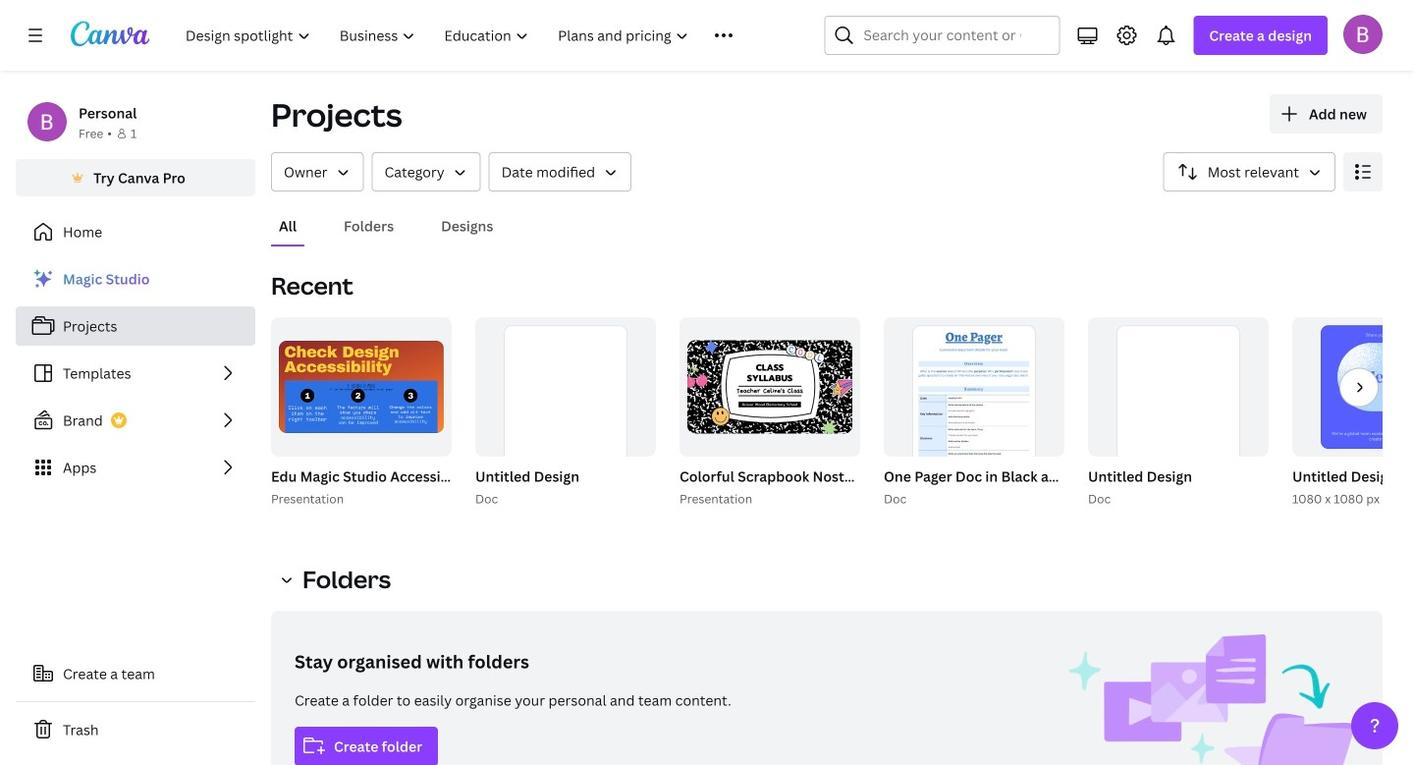 Task type: vqa. For each thing, say whether or not it's contained in the screenshot.
account
no



Task type: locate. For each thing, give the bounding box(es) containing it.
10 group from the left
[[1088, 317, 1269, 500]]

list
[[16, 259, 255, 487]]

group
[[267, 317, 638, 509], [271, 317, 452, 457], [471, 317, 656, 509], [475, 317, 656, 500], [676, 317, 1175, 509], [680, 317, 860, 457], [880, 317, 1387, 509], [884, 317, 1065, 500], [1084, 317, 1269, 509], [1088, 317, 1269, 500], [1289, 317, 1414, 509], [1293, 317, 1414, 457]]

top level navigation element
[[173, 16, 777, 55], [173, 16, 777, 55]]

5 group from the left
[[676, 317, 1175, 509]]

1 group from the left
[[267, 317, 638, 509]]

8 group from the left
[[884, 317, 1065, 500]]

None search field
[[824, 16, 1060, 55]]



Task type: describe. For each thing, give the bounding box(es) containing it.
4 group from the left
[[475, 317, 656, 500]]

bob builder image
[[1344, 14, 1383, 54]]

2 group from the left
[[271, 317, 452, 457]]

Search search field
[[864, 17, 1021, 54]]

Category button
[[372, 152, 481, 192]]

Sort by button
[[1164, 152, 1336, 192]]

12 group from the left
[[1293, 317, 1414, 457]]

7 group from the left
[[880, 317, 1387, 509]]

11 group from the left
[[1289, 317, 1414, 509]]

Owner button
[[271, 152, 364, 192]]

3 group from the left
[[471, 317, 656, 509]]

Date modified button
[[489, 152, 632, 192]]

9 group from the left
[[1084, 317, 1269, 509]]

6 group from the left
[[680, 317, 860, 457]]



